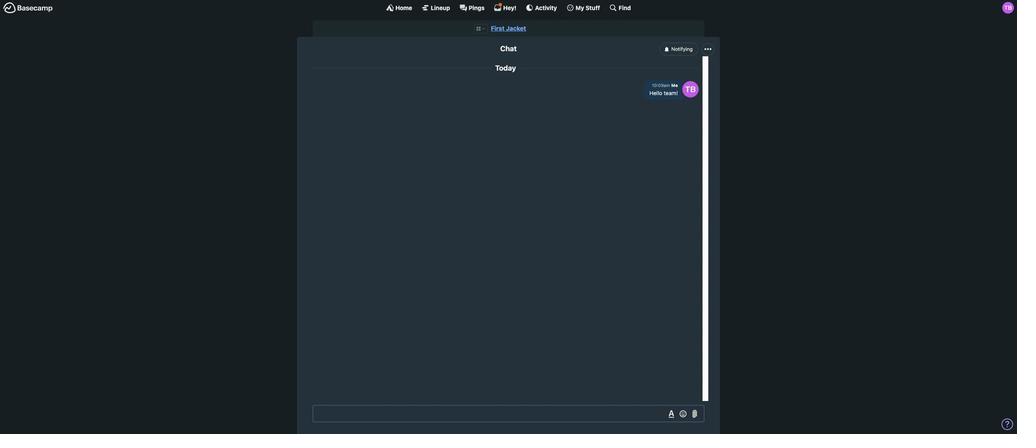 Task type: describe. For each thing, give the bounding box(es) containing it.
home link
[[386, 4, 412, 12]]

first jacket link
[[491, 25, 526, 32]]

10:09am
[[652, 83, 670, 88]]

notifying link
[[660, 43, 699, 56]]

home
[[396, 4, 412, 11]]

stuff
[[586, 4, 600, 11]]

first
[[491, 25, 505, 32]]

my
[[576, 4, 585, 11]]

first jacket
[[491, 25, 526, 32]]

activity link
[[526, 4, 557, 12]]

lineup link
[[422, 4, 450, 12]]

10:09am link
[[652, 83, 670, 88]]

find button
[[610, 4, 631, 12]]

activity
[[535, 4, 557, 11]]

chat
[[501, 44, 517, 53]]

lineup
[[431, 4, 450, 11]]

pings
[[469, 4, 485, 11]]

find
[[619, 4, 631, 11]]



Task type: locate. For each thing, give the bounding box(es) containing it.
switch accounts image
[[3, 2, 53, 14]]

team!
[[664, 90, 678, 97]]

tyler black image
[[683, 81, 699, 98]]

hey!
[[504, 4, 517, 11]]

10:09am hello team!
[[650, 83, 678, 97]]

hello
[[650, 90, 663, 97]]

tyler black image
[[1003, 2, 1015, 14]]

my stuff button
[[567, 4, 600, 12]]

my stuff
[[576, 4, 600, 11]]

jacket
[[506, 25, 526, 32]]

pings button
[[460, 4, 485, 12]]

hey! button
[[494, 3, 517, 12]]

today
[[495, 64, 516, 72]]

main element
[[0, 0, 1018, 15]]

10:09am element
[[652, 83, 670, 88]]

notifying
[[672, 46, 693, 52]]

None text field
[[313, 406, 705, 423]]



Task type: vqa. For each thing, say whether or not it's contained in the screenshot.
leftmost Someone's
no



